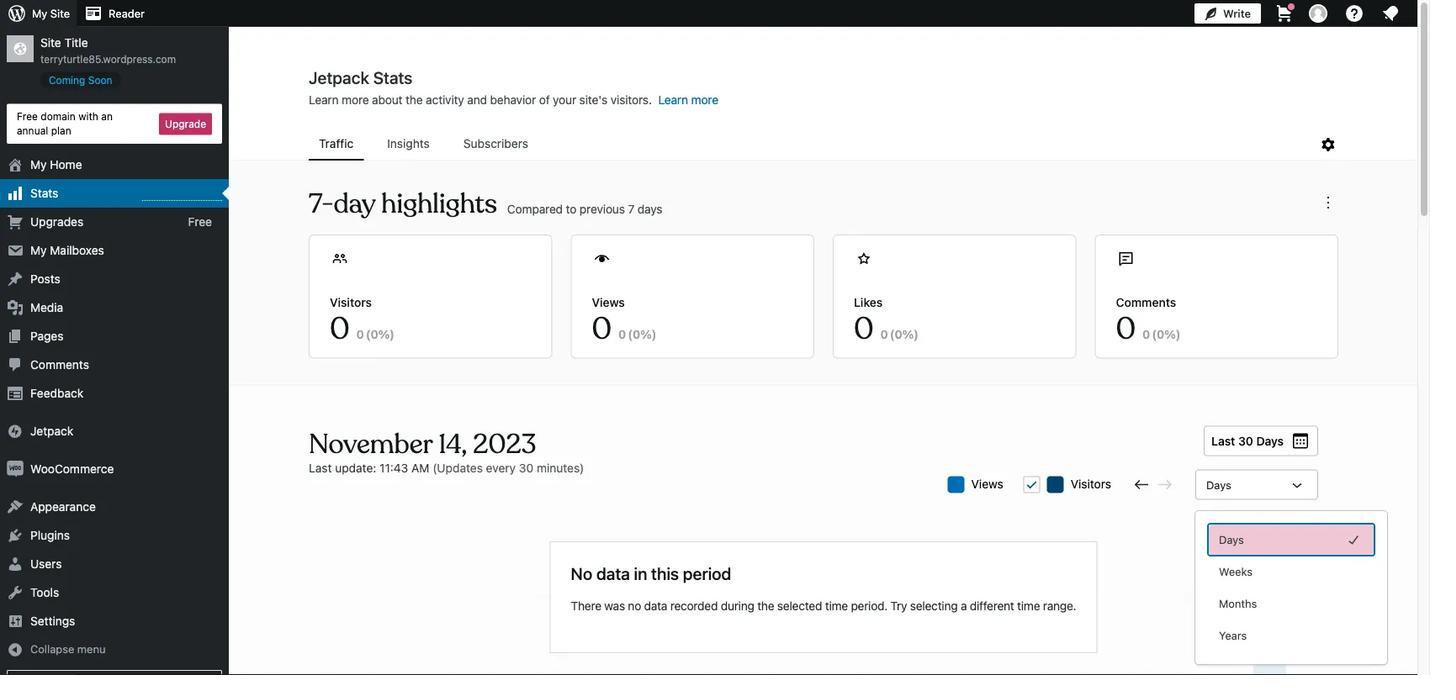 Task type: locate. For each thing, give the bounding box(es) containing it.
my profile image
[[1309, 4, 1327, 23]]

1 horizontal spatial 30
[[1238, 434, 1253, 448]]

visitors for visitors
[[1071, 477, 1111, 491]]

img image left jetpack
[[7, 423, 24, 440]]

days down last 30 days
[[1206, 479, 1231, 491]]

visitors inside visitors 0 0 ( 0 %)
[[330, 295, 372, 309]]

weeks
[[1219, 566, 1253, 578]]

there was no data recorded during the selected time period. try selecting a different time range.
[[571, 599, 1076, 613]]

plugins link
[[0, 522, 229, 550]]

0 vertical spatial comments
[[1116, 295, 1176, 309]]

likes
[[854, 295, 883, 309]]

site title terryturtle85.wordpress.com
[[40, 36, 176, 65]]

site left title
[[40, 36, 61, 50]]

30
[[1238, 434, 1253, 448], [519, 461, 533, 475]]

site up title
[[50, 7, 70, 20]]

last left update:
[[309, 461, 332, 475]]

views for views 0 0 ( 0 %)
[[592, 295, 625, 309]]

days for days dropdown button
[[1206, 479, 1231, 491]]

domain
[[41, 111, 76, 122]]

no
[[628, 599, 641, 613]]

1 vertical spatial last
[[309, 461, 332, 475]]

my for my home
[[30, 158, 47, 172]]

users
[[30, 557, 62, 571]]

0 horizontal spatial the
[[406, 93, 423, 107]]

my inside my mailboxes link
[[30, 244, 47, 257]]

0 vertical spatial 30
[[1238, 434, 1253, 448]]

site's
[[579, 93, 607, 107]]

( inside the comments 0 0 ( 0 %)
[[1152, 327, 1157, 341]]

1 horizontal spatial comments
[[1116, 295, 1176, 309]]

2 ( from the left
[[628, 327, 633, 341]]

learn more link
[[658, 93, 718, 107]]

my left 'reader' link
[[32, 7, 47, 20]]

2 time from the left
[[1017, 599, 1040, 613]]

1 horizontal spatial time
[[1017, 599, 1040, 613]]

stats
[[30, 186, 58, 200]]

the right during
[[757, 599, 774, 613]]

traffic link
[[309, 129, 364, 159]]

users link
[[0, 550, 229, 579]]

visitors
[[330, 295, 372, 309], [1071, 477, 1111, 491]]

img image
[[7, 423, 24, 440], [7, 461, 24, 478]]

days up days dropdown button
[[1256, 434, 1284, 448]]

no data in this period
[[571, 564, 731, 583]]

coming
[[49, 74, 85, 86]]

( for comments 0 0 ( 0 %)
[[1152, 327, 1157, 341]]

time left period.
[[825, 599, 848, 613]]

0 horizontal spatial data
[[596, 564, 630, 583]]

0 vertical spatial views
[[592, 295, 625, 309]]

menu
[[77, 643, 106, 656]]

likes 0 0 ( 0 %)
[[854, 295, 919, 349]]

appearance link
[[0, 493, 229, 522]]

2 %) from the left
[[640, 327, 657, 341]]

( for visitors 0 0 ( 0 %)
[[366, 327, 371, 341]]

0 horizontal spatial free
[[17, 111, 38, 122]]

last inside button
[[1211, 434, 1235, 448]]

%) inside likes 0 0 ( 0 %)
[[902, 327, 919, 341]]

0 horizontal spatial time
[[825, 599, 848, 613]]

1 horizontal spatial free
[[188, 215, 212, 229]]

comments 0 0 ( 0 %)
[[1116, 295, 1181, 349]]

days up weeks
[[1219, 534, 1244, 546]]

img image inside "jetpack" link
[[7, 423, 24, 440]]

menu
[[309, 129, 1318, 161]]

recorded
[[670, 599, 718, 613]]

1 vertical spatial days
[[1206, 479, 1231, 491]]

4 ( from the left
[[1152, 327, 1157, 341]]

period.
[[851, 599, 888, 613]]

0 vertical spatial last
[[1211, 434, 1235, 448]]

there
[[571, 599, 601, 613]]

0 horizontal spatial visitors
[[330, 295, 372, 309]]

days inside dropdown button
[[1206, 479, 1231, 491]]

last up days dropdown button
[[1211, 434, 1235, 448]]

media
[[30, 301, 63, 315]]

my mailboxes
[[30, 244, 104, 257]]

collapse menu
[[30, 643, 106, 656]]

1 vertical spatial visitors
[[1071, 477, 1111, 491]]

1 vertical spatial my
[[30, 158, 47, 172]]

Days button
[[1209, 525, 1374, 555]]

during
[[721, 599, 754, 613]]

%) for comments 0 0 ( 0 %)
[[1164, 327, 1181, 341]]

traffic
[[319, 137, 354, 151]]

0 vertical spatial days
[[1256, 434, 1284, 448]]

%) for likes 0 0 ( 0 %)
[[902, 327, 919, 341]]

img image left woocommerce
[[7, 461, 24, 478]]

jetpack link
[[0, 417, 229, 446]]

1 img image from the top
[[7, 423, 24, 440]]

help image
[[1344, 3, 1364, 24]]

1 horizontal spatial the
[[757, 599, 774, 613]]

0
[[330, 310, 350, 349], [592, 310, 612, 349], [854, 310, 874, 349], [1116, 310, 1136, 349], [356, 327, 364, 341], [371, 327, 378, 341], [618, 327, 626, 341], [633, 327, 640, 341], [881, 327, 888, 341], [895, 327, 902, 341], [1143, 327, 1150, 341], [1157, 327, 1164, 341]]

data right no
[[644, 599, 667, 613]]

30 up days dropdown button
[[1238, 434, 1253, 448]]

Years button
[[1209, 621, 1374, 651]]

1 vertical spatial 30
[[519, 461, 533, 475]]

2 img image from the top
[[7, 461, 24, 478]]

selecting
[[910, 599, 958, 613]]

my
[[32, 7, 47, 20], [30, 158, 47, 172], [30, 244, 47, 257]]

an
[[101, 111, 113, 122]]

to
[[566, 202, 576, 216]]

%) inside visitors 0 0 ( 0 %)
[[378, 327, 395, 341]]

1 vertical spatial img image
[[7, 461, 24, 478]]

4 %) from the left
[[1164, 327, 1181, 341]]

0 vertical spatial the
[[406, 93, 423, 107]]

0 horizontal spatial comments
[[30, 358, 89, 372]]

the right about
[[406, 93, 423, 107]]

( inside likes 0 0 ( 0 %)
[[890, 327, 895, 341]]

option group
[[1209, 525, 1374, 651]]

time image
[[1422, 65, 1430, 80]]

0 horizontal spatial views
[[592, 295, 625, 309]]

1 vertical spatial comments
[[30, 358, 89, 372]]

1 horizontal spatial visitors
[[1071, 477, 1111, 491]]

1 %) from the left
[[378, 327, 395, 341]]

highest hourly views 0 image
[[142, 190, 222, 201]]

write
[[1223, 7, 1251, 20]]

my left home
[[30, 158, 47, 172]]

3 %) from the left
[[902, 327, 919, 341]]

time left range.
[[1017, 599, 1040, 613]]

my up posts
[[30, 244, 47, 257]]

free up annual plan
[[17, 111, 38, 122]]

pages
[[30, 329, 63, 343]]

%) inside views 0 0 ( 0 %)
[[640, 327, 657, 341]]

1 vertical spatial views
[[971, 477, 1003, 491]]

compared
[[507, 202, 563, 216]]

menu containing traffic
[[309, 129, 1318, 161]]

100,000
[[1303, 515, 1342, 527]]

2 vertical spatial days
[[1219, 534, 1244, 546]]

no
[[571, 564, 592, 583]]

30 inside button
[[1238, 434, 1253, 448]]

%) inside the comments 0 0 ( 0 %)
[[1164, 327, 1181, 341]]

activity
[[426, 93, 464, 107]]

1 horizontal spatial data
[[644, 599, 667, 613]]

learn more
[[658, 93, 718, 107]]

site
[[50, 7, 70, 20], [40, 36, 61, 50]]

3 ( from the left
[[890, 327, 895, 341]]

(
[[366, 327, 371, 341], [628, 327, 633, 341], [890, 327, 895, 341], [1152, 327, 1157, 341]]

years
[[1219, 630, 1247, 642]]

your
[[553, 93, 576, 107]]

pages link
[[0, 322, 229, 351]]

feedback
[[30, 387, 83, 401]]

1 vertical spatial site
[[40, 36, 61, 50]]

settings link
[[0, 607, 229, 636]]

0 vertical spatial visitors
[[330, 295, 372, 309]]

( inside views 0 0 ( 0 %)
[[628, 327, 633, 341]]

insights link
[[377, 129, 440, 159]]

my inside my home link
[[30, 158, 47, 172]]

data
[[596, 564, 630, 583], [644, 599, 667, 613]]

1 vertical spatial data
[[644, 599, 667, 613]]

1 ( from the left
[[366, 327, 371, 341]]

None checkbox
[[1024, 477, 1040, 493]]

0 horizontal spatial 30
[[519, 461, 533, 475]]

learn
[[309, 93, 339, 107]]

free inside free domain with an annual plan
[[17, 111, 38, 122]]

days button
[[1195, 470, 1318, 500]]

30 right every
[[519, 461, 533, 475]]

1 vertical spatial free
[[188, 215, 212, 229]]

free for free domain with an annual plan
[[17, 111, 38, 122]]

0 horizontal spatial last
[[309, 461, 332, 475]]

0 vertical spatial img image
[[7, 423, 24, 440]]

( for likes 0 0 ( 0 %)
[[890, 327, 895, 341]]

( inside visitors 0 0 ( 0 %)
[[366, 327, 371, 341]]

0 vertical spatial my
[[32, 7, 47, 20]]

days
[[637, 202, 662, 216]]

free down highest hourly views 0 image
[[188, 215, 212, 229]]

comments inside the comments 0 0 ( 0 %)
[[1116, 295, 1176, 309]]

1 horizontal spatial views
[[971, 477, 1003, 491]]

comments for comments 0 0 ( 0 %)
[[1116, 295, 1176, 309]]

0 vertical spatial free
[[17, 111, 38, 122]]

views inside views 0 0 ( 0 %)
[[592, 295, 625, 309]]

my inside my site link
[[32, 7, 47, 20]]

days inside button
[[1219, 534, 1244, 546]]

2 vertical spatial my
[[30, 244, 47, 257]]

every
[[486, 461, 516, 475]]

1 horizontal spatial last
[[1211, 434, 1235, 448]]

%) for visitors 0 0 ( 0 %)
[[378, 327, 395, 341]]

option group containing days
[[1209, 525, 1374, 651]]

img image inside woocommerce link
[[7, 461, 24, 478]]

views
[[592, 295, 625, 309], [971, 477, 1003, 491]]

a
[[961, 599, 967, 613]]

data left in
[[596, 564, 630, 583]]

days
[[1256, 434, 1284, 448], [1206, 479, 1231, 491], [1219, 534, 1244, 546]]



Task type: vqa. For each thing, say whether or not it's contained in the screenshot.
you
no



Task type: describe. For each thing, give the bounding box(es) containing it.
2
[[1336, 515, 1342, 527]]

jetpack stats
[[309, 67, 413, 87]]

soon
[[88, 74, 112, 86]]

home
[[50, 158, 82, 172]]

woocommerce link
[[0, 455, 229, 484]]

free domain with an annual plan
[[17, 111, 113, 137]]

my for my mailboxes
[[30, 244, 47, 257]]

jetpack stats main content
[[230, 66, 1417, 676]]

november 14, 2023 last update: 11:43 am (updates every 30 minutes)
[[309, 427, 584, 475]]

img image for woocommerce
[[7, 461, 24, 478]]

subscribers
[[463, 137, 528, 151]]

title
[[64, 36, 88, 50]]

tools
[[30, 586, 59, 600]]

appearance
[[30, 500, 96, 514]]

1 vertical spatial the
[[757, 599, 774, 613]]

woocommerce
[[30, 462, 114, 476]]

0 vertical spatial data
[[596, 564, 630, 583]]

my home link
[[0, 151, 229, 179]]

my mailboxes link
[[0, 236, 229, 265]]

menu inside the jetpack stats main content
[[309, 129, 1318, 161]]

annual plan
[[17, 125, 71, 137]]

visitors 0 0 ( 0 %)
[[330, 295, 395, 349]]

this
[[651, 564, 679, 583]]

upgrade button
[[159, 113, 212, 135]]

media link
[[0, 294, 229, 322]]

my for my site
[[32, 7, 47, 20]]

selected
[[777, 599, 822, 613]]

tools link
[[0, 579, 229, 607]]

my home
[[30, 158, 82, 172]]

minutes)
[[537, 461, 584, 475]]

collapse menu link
[[0, 636, 229, 664]]

7
[[628, 202, 634, 216]]

write link
[[1195, 0, 1261, 27]]

compared to previous 7 days
[[507, 202, 662, 216]]

behavior
[[490, 93, 536, 107]]

plugins
[[30, 529, 70, 543]]

the inside jetpack stats learn more about the activity and behavior of your site's visitors. learn more
[[406, 93, 423, 107]]

feedback link
[[0, 379, 229, 408]]

visitors for visitors 0 0 ( 0 %)
[[330, 295, 372, 309]]

views 0 0 ( 0 %)
[[592, 295, 657, 349]]

30 inside november 14, 2023 last update: 11:43 am (updates every 30 minutes)
[[519, 461, 533, 475]]

100,000 2
[[1303, 515, 1342, 527]]

and
[[467, 93, 487, 107]]

%) for views 0 0 ( 0 %)
[[640, 327, 657, 341]]

my shopping cart image
[[1274, 3, 1295, 24]]

highlights
[[381, 187, 497, 221]]

upgrades
[[30, 215, 83, 229]]

0 vertical spatial site
[[50, 7, 70, 20]]

last inside november 14, 2023 last update: 11:43 am (updates every 30 minutes)
[[309, 461, 332, 475]]

last 30 days button
[[1204, 426, 1318, 456]]

upgrade
[[165, 118, 206, 130]]

jetpack stats learn more about the activity and behavior of your site's visitors. learn more
[[309, 67, 718, 107]]

terryturtle85.wordpress.com
[[40, 53, 176, 65]]

(updates
[[433, 461, 483, 475]]

posts link
[[0, 265, 229, 294]]

range.
[[1043, 599, 1076, 613]]

free for free
[[188, 215, 212, 229]]

stats link
[[0, 179, 229, 208]]

none checkbox inside the jetpack stats main content
[[1024, 477, 1040, 493]]

was
[[604, 599, 625, 613]]

my site
[[32, 7, 70, 20]]

day
[[334, 187, 375, 221]]

previous
[[580, 202, 625, 216]]

days inside button
[[1256, 434, 1284, 448]]

last 30 days
[[1211, 434, 1284, 448]]

in
[[634, 564, 647, 583]]

am
[[411, 461, 429, 475]]

1 time from the left
[[825, 599, 848, 613]]

posts
[[30, 272, 60, 286]]

2023
[[473, 427, 536, 461]]

img image for jetpack
[[7, 423, 24, 440]]

about
[[372, 93, 403, 107]]

site inside site title terryturtle85.wordpress.com
[[40, 36, 61, 50]]

visitors.
[[611, 93, 652, 107]]

subscribers link
[[453, 129, 538, 159]]

coming soon
[[49, 74, 112, 86]]

14,
[[438, 427, 467, 461]]

7-day highlights
[[309, 187, 497, 221]]

november
[[309, 427, 432, 461]]

mailboxes
[[50, 244, 104, 257]]

update:
[[335, 461, 376, 475]]

( for views 0 0 ( 0 %)
[[628, 327, 633, 341]]

settings
[[30, 615, 75, 628]]

days for days button
[[1219, 534, 1244, 546]]

manage your notifications image
[[1380, 3, 1401, 24]]

comments for comments
[[30, 358, 89, 372]]

views for views
[[971, 477, 1003, 491]]

jetpack
[[30, 424, 73, 438]]

period
[[683, 564, 731, 583]]

months
[[1219, 598, 1257, 610]]

my site link
[[0, 0, 77, 27]]

reader
[[109, 7, 145, 20]]

Months button
[[1209, 589, 1374, 619]]

Weeks button
[[1209, 557, 1374, 587]]

of
[[539, 93, 550, 107]]

7-
[[309, 187, 334, 221]]



